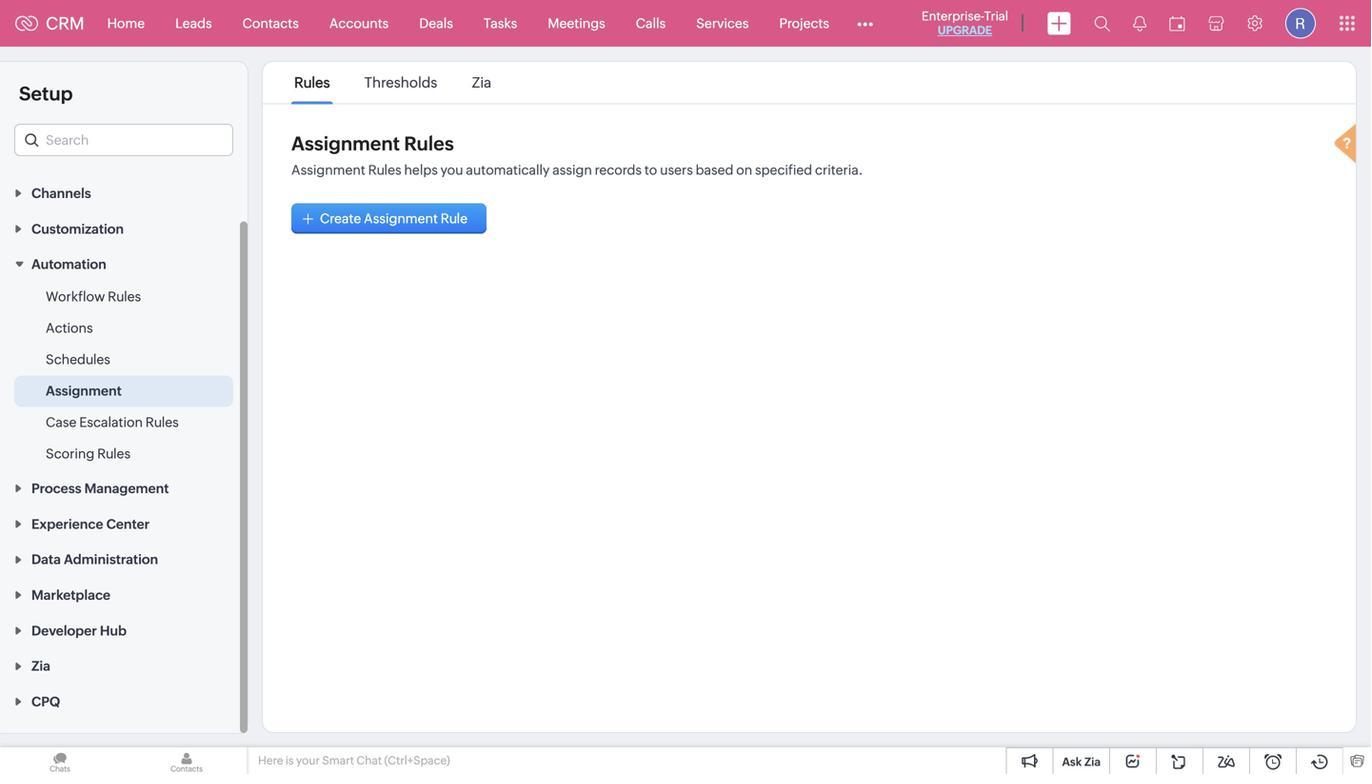 Task type: vqa. For each thing, say whether or not it's contained in the screenshot.
(ctrl+space)
yes



Task type: describe. For each thing, give the bounding box(es) containing it.
you
[[441, 162, 463, 178]]

(ctrl+space)
[[384, 754, 450, 767]]

here
[[258, 754, 283, 767]]

customization button
[[0, 210, 248, 246]]

thresholds
[[364, 74, 437, 91]]

zia inside dropdown button
[[31, 659, 50, 674]]

developer
[[31, 623, 97, 638]]

meetings link
[[533, 0, 621, 46]]

assignment for assignment rules helps you automatically assign records to users based on specified criteria.
[[291, 162, 365, 178]]

ask zia
[[1062, 756, 1101, 768]]

meetings
[[548, 16, 605, 31]]

rules down contacts link
[[294, 74, 330, 91]]

assignment inside create assignment rule button
[[364, 211, 438, 226]]

crm
[[46, 14, 84, 33]]

accounts link
[[314, 0, 404, 46]]

based
[[696, 162, 734, 178]]

assignment rules
[[291, 133, 454, 155]]

automation
[[31, 257, 106, 272]]

cpq button
[[0, 683, 248, 719]]

chat
[[357, 754, 382, 767]]

automation button
[[0, 246, 248, 282]]

actions
[[46, 321, 93, 336]]

experience center button
[[0, 506, 248, 541]]

rules for assignment rules helps you automatically assign records to users based on specified criteria.
[[368, 162, 402, 178]]

2 horizontal spatial zia
[[1085, 756, 1101, 768]]

center
[[106, 516, 150, 532]]

experience center
[[31, 516, 150, 532]]

developer hub button
[[0, 612, 248, 648]]

workflow rules
[[46, 289, 141, 304]]

management
[[84, 481, 169, 496]]

customization
[[31, 221, 124, 236]]

calls link
[[621, 0, 681, 46]]

signals image
[[1133, 15, 1147, 31]]

leads
[[175, 16, 212, 31]]

rule
[[441, 211, 468, 226]]

case
[[46, 415, 77, 430]]

experience
[[31, 516, 103, 532]]

tasks
[[484, 16, 517, 31]]

data
[[31, 552, 61, 567]]

create assignment rule button
[[291, 203, 487, 234]]

contacts link
[[227, 0, 314, 46]]

assignment for assignment rules
[[291, 133, 400, 155]]

hub
[[100, 623, 127, 638]]

help image
[[1330, 120, 1368, 171]]

home
[[107, 16, 145, 31]]

deals link
[[404, 0, 468, 46]]

ask
[[1062, 756, 1082, 768]]

Other Modules field
[[845, 8, 886, 39]]

list containing rules
[[277, 62, 509, 103]]

enterprise-
[[922, 9, 984, 23]]

actions link
[[46, 319, 93, 338]]

home link
[[92, 0, 160, 46]]

scoring
[[46, 446, 95, 462]]

administration
[[64, 552, 158, 567]]

case escalation rules link
[[46, 413, 179, 432]]

records
[[595, 162, 642, 178]]

create menu image
[[1047, 12, 1071, 35]]

assign
[[553, 162, 592, 178]]

escalation
[[79, 415, 143, 430]]

rules for workflow rules
[[108, 289, 141, 304]]

here is your smart chat (ctrl+space)
[[258, 754, 450, 767]]

workflow
[[46, 289, 105, 304]]

assignment link
[[46, 382, 122, 401]]

rules link
[[291, 74, 333, 91]]

cpq
[[31, 694, 60, 709]]

create
[[320, 211, 361, 226]]

profile element
[[1274, 0, 1327, 46]]

data administration button
[[0, 541, 248, 577]]

zia link
[[469, 74, 494, 91]]

trial
[[984, 9, 1008, 23]]

channels button
[[0, 175, 248, 210]]



Task type: locate. For each thing, give the bounding box(es) containing it.
helps
[[404, 162, 438, 178]]

1 vertical spatial zia
[[31, 659, 50, 674]]

rules right 'escalation'
[[145, 415, 179, 430]]

on
[[736, 162, 753, 178]]

marketplace button
[[0, 577, 248, 612]]

1 horizontal spatial zia
[[472, 74, 492, 91]]

crm link
[[15, 14, 84, 33]]

assignment down schedules
[[46, 383, 122, 399]]

search element
[[1083, 0, 1122, 47]]

scoring rules link
[[46, 444, 131, 463]]

is
[[286, 754, 294, 767]]

enterprise-trial upgrade
[[922, 9, 1008, 37]]

assignment up create
[[291, 162, 365, 178]]

accounts
[[329, 16, 389, 31]]

2 vertical spatial zia
[[1085, 756, 1101, 768]]

Search text field
[[15, 125, 232, 155]]

setup
[[19, 83, 73, 105]]

None field
[[14, 124, 233, 156]]

specified
[[755, 162, 812, 178]]

projects
[[779, 16, 829, 31]]

process
[[31, 481, 81, 496]]

signals element
[[1122, 0, 1158, 47]]

workflow rules link
[[46, 287, 141, 306]]

case escalation rules
[[46, 415, 179, 430]]

0 horizontal spatial zia
[[31, 659, 50, 674]]

data administration
[[31, 552, 158, 567]]

process management button
[[0, 470, 248, 506]]

chats image
[[0, 748, 120, 774]]

criteria.
[[815, 162, 863, 178]]

assignment inside automation region
[[46, 383, 122, 399]]

automatically
[[466, 162, 550, 178]]

zia inside list
[[472, 74, 492, 91]]

your
[[296, 754, 320, 767]]

rules down 'automation' dropdown button
[[108, 289, 141, 304]]

create menu element
[[1036, 0, 1083, 46]]

list
[[277, 62, 509, 103]]

assignment
[[291, 133, 400, 155], [291, 162, 365, 178], [364, 211, 438, 226], [46, 383, 122, 399]]

assignment down rules 'link' at top
[[291, 133, 400, 155]]

calls
[[636, 16, 666, 31]]

zia
[[472, 74, 492, 91], [31, 659, 50, 674], [1085, 756, 1101, 768]]

schedules link
[[46, 350, 110, 369]]

smart
[[322, 754, 354, 767]]

services link
[[681, 0, 764, 46]]

leads link
[[160, 0, 227, 46]]

rules for scoring rules
[[97, 446, 131, 462]]

thresholds link
[[361, 74, 440, 91]]

rules for assignment rules
[[404, 133, 454, 155]]

assignment for assignment
[[46, 383, 122, 399]]

schedules
[[46, 352, 110, 367]]

services
[[696, 16, 749, 31]]

zia button
[[0, 648, 248, 683]]

logo image
[[15, 16, 38, 31]]

rules inside 'link'
[[97, 446, 131, 462]]

developer hub
[[31, 623, 127, 638]]

contacts
[[242, 16, 299, 31]]

channels
[[31, 186, 91, 201]]

automation region
[[0, 282, 248, 470]]

profile image
[[1286, 8, 1316, 39]]

assignment rules helps you automatically assign records to users based on specified criteria.
[[291, 162, 863, 178]]

users
[[660, 162, 693, 178]]

rules down assignment rules
[[368, 162, 402, 178]]

rules
[[294, 74, 330, 91], [404, 133, 454, 155], [368, 162, 402, 178], [108, 289, 141, 304], [145, 415, 179, 430], [97, 446, 131, 462]]

deals
[[419, 16, 453, 31]]

zia down tasks
[[472, 74, 492, 91]]

rules down case escalation rules on the left
[[97, 446, 131, 462]]

assignment down helps at the top of the page
[[364, 211, 438, 226]]

scoring rules
[[46, 446, 131, 462]]

0 vertical spatial zia
[[472, 74, 492, 91]]

tasks link
[[468, 0, 533, 46]]

calendar image
[[1169, 16, 1186, 31]]

contacts image
[[127, 748, 247, 774]]

zia right the ask
[[1085, 756, 1101, 768]]

projects link
[[764, 0, 845, 46]]

to
[[645, 162, 657, 178]]

process management
[[31, 481, 169, 496]]

zia up cpq
[[31, 659, 50, 674]]

marketplace
[[31, 588, 111, 603]]

upgrade
[[938, 24, 992, 37]]

search image
[[1094, 15, 1110, 31]]

create assignment rule
[[320, 211, 468, 226]]

rules up helps at the top of the page
[[404, 133, 454, 155]]



